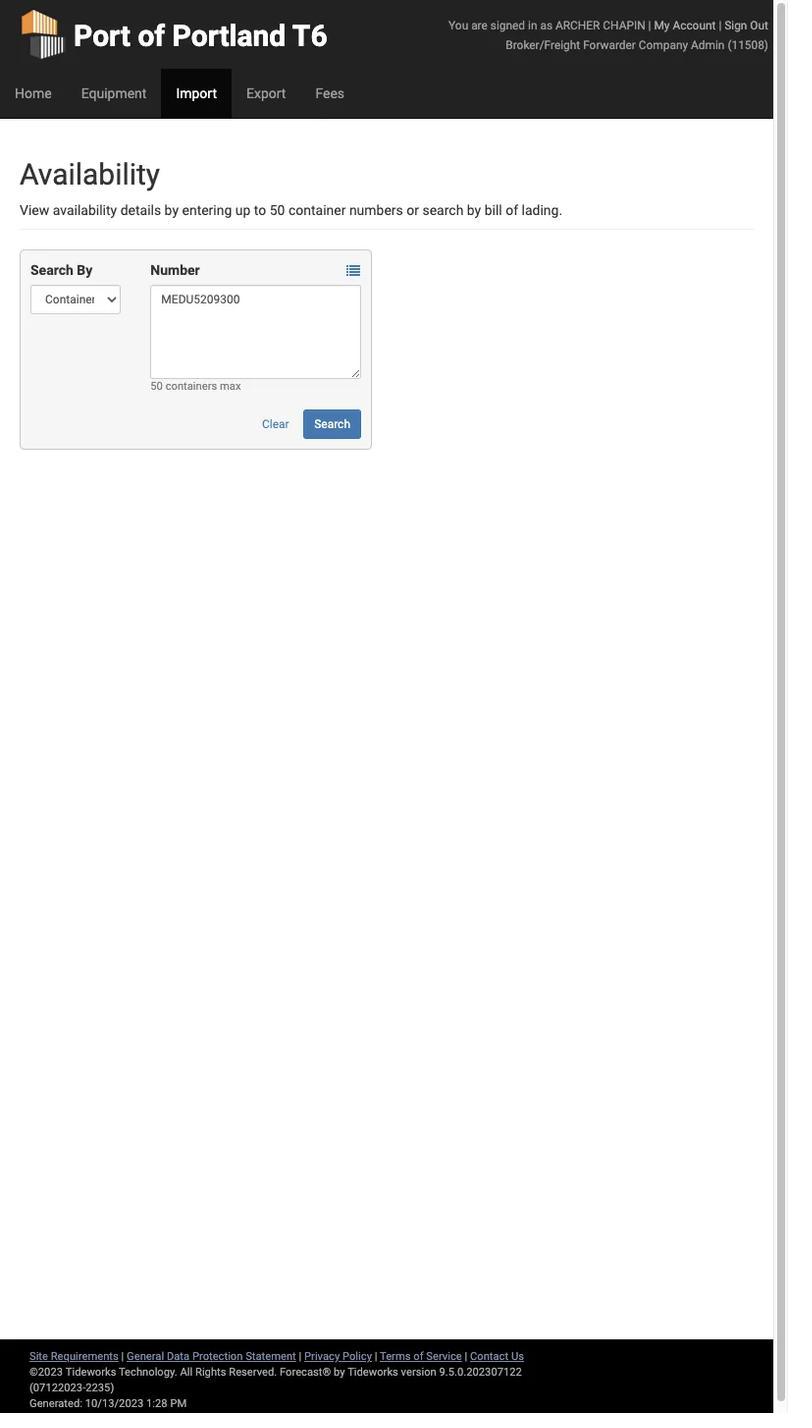 Task type: describe. For each thing, give the bounding box(es) containing it.
service
[[427, 1351, 462, 1364]]

general
[[127, 1351, 164, 1364]]

export
[[247, 85, 286, 101]]

number
[[151, 262, 200, 278]]

search for search
[[315, 418, 351, 431]]

contact
[[471, 1351, 509, 1364]]

fees
[[316, 85, 345, 101]]

port of portland t6
[[74, 19, 328, 53]]

version
[[401, 1367, 437, 1379]]

requirements
[[51, 1351, 119, 1364]]

policy
[[343, 1351, 372, 1364]]

forecast® by tideworks version 9.5.0.202307122 (07122023-2235) generated: 10/13/2023 1:28 pm
[[29, 1367, 523, 1411]]

search for search by
[[30, 262, 73, 278]]

equipment button
[[66, 69, 162, 118]]

1:28
[[146, 1398, 168, 1411]]

fees button
[[301, 69, 360, 118]]

containers
[[166, 380, 217, 393]]

admin
[[692, 38, 726, 52]]

50 containers max
[[151, 380, 241, 393]]

broker/freight
[[506, 38, 581, 52]]

data
[[167, 1351, 190, 1364]]

| up tideworks
[[375, 1351, 378, 1364]]

to
[[254, 202, 267, 218]]

site requirements | general data protection statement | privacy policy | terms of service | contact us ©2023 tideworks technology. all rights reserved.
[[29, 1351, 525, 1379]]

company
[[639, 38, 689, 52]]

search by
[[30, 262, 93, 278]]

numbers
[[350, 202, 404, 218]]

home
[[15, 85, 52, 101]]

show list image
[[347, 265, 361, 278]]

my account link
[[655, 19, 717, 32]]

terms
[[380, 1351, 411, 1364]]

general data protection statement link
[[127, 1351, 296, 1364]]

equipment
[[81, 85, 147, 101]]

my
[[655, 19, 671, 32]]

you are signed in as archer chapin | my account | sign out broker/freight forwarder company admin (11508)
[[449, 19, 769, 52]]

generated:
[[29, 1398, 82, 1411]]

privacy policy link
[[305, 1351, 372, 1364]]

| left the my on the top right
[[649, 19, 652, 32]]

0 horizontal spatial of
[[138, 19, 165, 53]]

availability
[[53, 202, 117, 218]]

view availability details by entering up to 50 container numbers or search by bill of lading.
[[20, 202, 563, 218]]

| left general
[[121, 1351, 124, 1364]]

view
[[20, 202, 49, 218]]

rights
[[196, 1367, 226, 1379]]

2 horizontal spatial by
[[467, 202, 482, 218]]

sign
[[725, 19, 748, 32]]

details
[[120, 202, 161, 218]]

0 vertical spatial 50
[[270, 202, 285, 218]]

2 horizontal spatial of
[[506, 202, 519, 218]]

port
[[74, 19, 131, 53]]

1 vertical spatial 50
[[151, 380, 163, 393]]

site requirements link
[[29, 1351, 119, 1364]]

9.5.0.202307122
[[440, 1367, 523, 1379]]

account
[[673, 19, 717, 32]]

t6
[[293, 19, 328, 53]]

us
[[512, 1351, 525, 1364]]

export button
[[232, 69, 301, 118]]

Number text field
[[151, 285, 362, 379]]

statement
[[246, 1351, 296, 1364]]

10/13/2023
[[85, 1398, 144, 1411]]

lading.
[[522, 202, 563, 218]]

contact us link
[[471, 1351, 525, 1364]]

0 horizontal spatial by
[[165, 202, 179, 218]]

by
[[77, 262, 93, 278]]



Task type: vqa. For each thing, say whether or not it's contained in the screenshot.
Admin at the right top
yes



Task type: locate. For each thing, give the bounding box(es) containing it.
pm
[[170, 1398, 187, 1411]]

0 horizontal spatial search
[[30, 262, 73, 278]]

| left sign
[[720, 19, 722, 32]]

of inside site requirements | general data protection statement | privacy policy | terms of service | contact us ©2023 tideworks technology. all rights reserved.
[[414, 1351, 424, 1364]]

signed
[[491, 19, 526, 32]]

(07122023-
[[29, 1382, 86, 1395]]

bill
[[485, 202, 503, 218]]

by left bill
[[467, 202, 482, 218]]

of right bill
[[506, 202, 519, 218]]

of right port
[[138, 19, 165, 53]]

site
[[29, 1351, 48, 1364]]

2 vertical spatial of
[[414, 1351, 424, 1364]]

archer
[[556, 19, 601, 32]]

of up version
[[414, 1351, 424, 1364]]

| up forecast®
[[299, 1351, 302, 1364]]

1 horizontal spatial by
[[334, 1367, 345, 1379]]

by down privacy policy link
[[334, 1367, 345, 1379]]

2235)
[[86, 1382, 114, 1395]]

out
[[751, 19, 769, 32]]

import
[[176, 85, 217, 101]]

entering
[[182, 202, 232, 218]]

1 horizontal spatial of
[[414, 1351, 424, 1364]]

50 right to
[[270, 202, 285, 218]]

1 vertical spatial of
[[506, 202, 519, 218]]

or
[[407, 202, 420, 218]]

in
[[529, 19, 538, 32]]

0 vertical spatial of
[[138, 19, 165, 53]]

search
[[30, 262, 73, 278], [315, 418, 351, 431]]

0 vertical spatial search
[[30, 262, 73, 278]]

max
[[220, 380, 241, 393]]

by right 'details'
[[165, 202, 179, 218]]

you
[[449, 19, 469, 32]]

forwarder
[[584, 38, 637, 52]]

50
[[270, 202, 285, 218], [151, 380, 163, 393]]

availability
[[20, 157, 160, 192]]

1 horizontal spatial search
[[315, 418, 351, 431]]

|
[[649, 19, 652, 32], [720, 19, 722, 32], [121, 1351, 124, 1364], [299, 1351, 302, 1364], [375, 1351, 378, 1364], [465, 1351, 468, 1364]]

chapin
[[604, 19, 646, 32]]

container
[[289, 202, 346, 218]]

50 left containers
[[151, 380, 163, 393]]

reserved.
[[229, 1367, 277, 1379]]

clear button
[[252, 410, 300, 439]]

of
[[138, 19, 165, 53], [506, 202, 519, 218], [414, 1351, 424, 1364]]

portland
[[173, 19, 286, 53]]

forecast®
[[280, 1367, 331, 1379]]

by
[[165, 202, 179, 218], [467, 202, 482, 218], [334, 1367, 345, 1379]]

technology.
[[119, 1367, 178, 1379]]

import button
[[162, 69, 232, 118]]

search
[[423, 202, 464, 218]]

are
[[472, 19, 488, 32]]

1 vertical spatial search
[[315, 418, 351, 431]]

sign out link
[[725, 19, 769, 32]]

1 horizontal spatial 50
[[270, 202, 285, 218]]

(11508)
[[728, 38, 769, 52]]

home button
[[0, 69, 66, 118]]

search inside button
[[315, 418, 351, 431]]

port of portland t6 link
[[20, 0, 328, 69]]

tideworks
[[348, 1367, 399, 1379]]

up
[[236, 202, 251, 218]]

all
[[180, 1367, 193, 1379]]

search button
[[304, 410, 362, 439]]

©2023 tideworks
[[29, 1367, 116, 1379]]

clear
[[262, 418, 290, 431]]

as
[[541, 19, 553, 32]]

privacy
[[305, 1351, 340, 1364]]

search left by
[[30, 262, 73, 278]]

by inside forecast® by tideworks version 9.5.0.202307122 (07122023-2235) generated: 10/13/2023 1:28 pm
[[334, 1367, 345, 1379]]

0 horizontal spatial 50
[[151, 380, 163, 393]]

search right clear
[[315, 418, 351, 431]]

| up the 9.5.0.202307122
[[465, 1351, 468, 1364]]

protection
[[192, 1351, 243, 1364]]

terms of service link
[[380, 1351, 462, 1364]]



